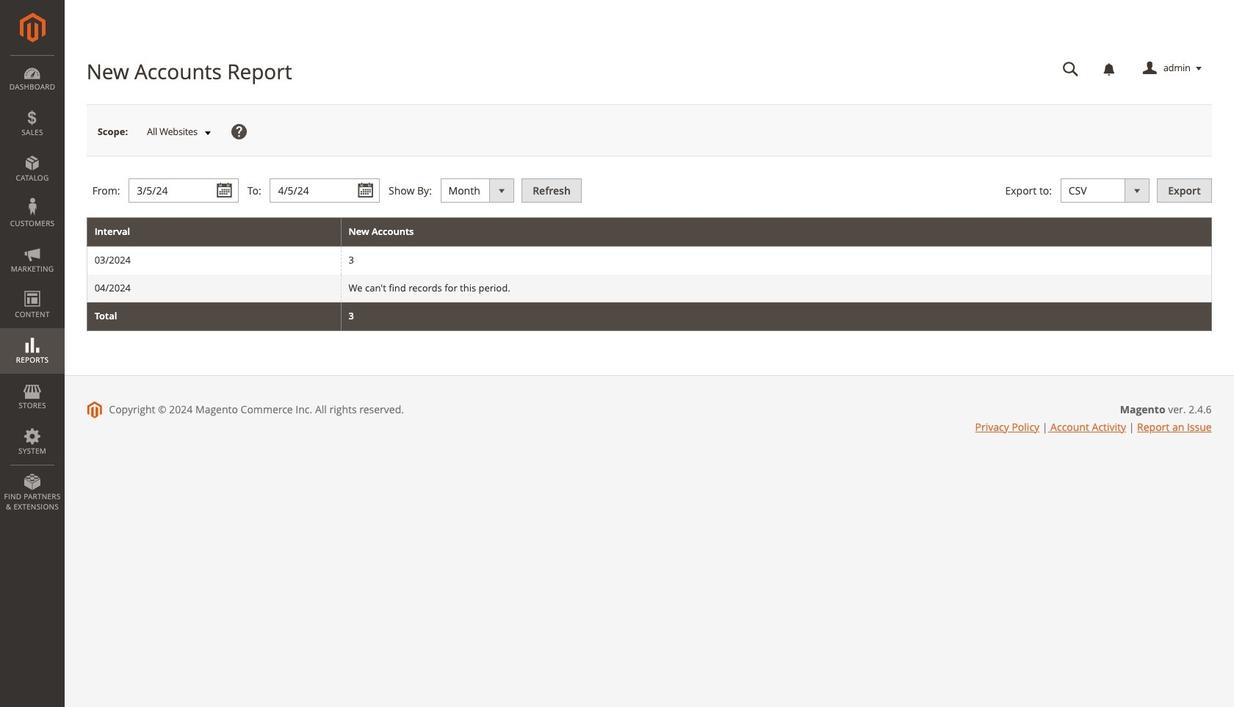 Task type: locate. For each thing, give the bounding box(es) containing it.
None text field
[[1053, 56, 1090, 82], [129, 179, 239, 203], [1053, 56, 1090, 82], [129, 179, 239, 203]]

None text field
[[270, 179, 380, 203]]

menu bar
[[0, 55, 65, 520]]



Task type: describe. For each thing, give the bounding box(es) containing it.
magento admin panel image
[[19, 12, 45, 43]]



